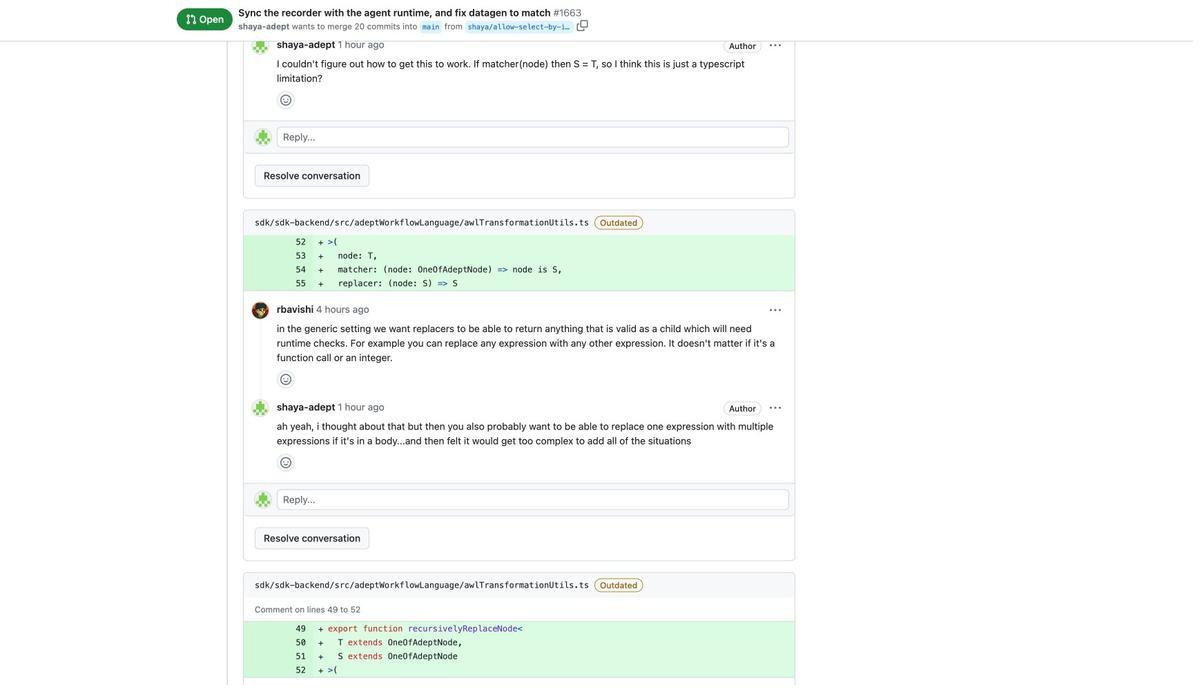 Task type: describe. For each thing, give the bounding box(es) containing it.
3 add or remove reactions element from the top
[[277, 370, 295, 388]]

1 add or remove reactions image from the top
[[280, 95, 291, 106]]

show options image for second add or remove reactions element from the bottom
[[770, 305, 781, 316]]

copy image
[[577, 20, 588, 31]]

2 add or remove reactions image from the top
[[280, 457, 291, 468]]

show options image for 4th add or remove reactions element from the top
[[770, 403, 781, 414]]

@shaya adept image
[[255, 129, 271, 145]]

@shaya adept image for 1st add or remove reactions image from the top
[[252, 37, 269, 54]]



Task type: locate. For each thing, give the bounding box(es) containing it.
@rbavishi image
[[252, 302, 269, 319]]

@shaya adept image
[[252, 37, 269, 54], [252, 400, 269, 416], [255, 491, 271, 508]]

1 vertical spatial add or remove reactions image
[[280, 374, 291, 385]]

1 vertical spatial show options image
[[770, 403, 781, 414]]

1 add or remove reactions image from the top
[[280, 11, 291, 22]]

2 add or remove reactions image from the top
[[280, 374, 291, 385]]

2 show options image from the top
[[770, 403, 781, 414]]

show options image
[[770, 305, 781, 316], [770, 403, 781, 414]]

add or remove reactions element
[[277, 8, 295, 26], [277, 91, 295, 109], [277, 370, 295, 388], [277, 454, 295, 472]]

add or remove reactions image for 1st add or remove reactions element
[[280, 11, 291, 22]]

1 vertical spatial @shaya adept image
[[252, 400, 269, 416]]

4 add or remove reactions element from the top
[[277, 454, 295, 472]]

add or remove reactions image for second add or remove reactions element from the bottom
[[280, 374, 291, 385]]

0 vertical spatial add or remove reactions image
[[280, 11, 291, 22]]

0 vertical spatial show options image
[[770, 305, 781, 316]]

1 add or remove reactions element from the top
[[277, 8, 295, 26]]

show options image
[[770, 40, 781, 51]]

@shaya adept image for second add or remove reactions image
[[252, 400, 269, 416]]

0 vertical spatial @shaya adept image
[[252, 37, 269, 54]]

add or remove reactions image
[[280, 11, 291, 22], [280, 374, 291, 385]]

status: open image
[[186, 14, 197, 25]]

2 vertical spatial @shaya adept image
[[255, 491, 271, 508]]

add or remove reactions image
[[280, 95, 291, 106], [280, 457, 291, 468]]

1 vertical spatial add or remove reactions image
[[280, 457, 291, 468]]

0 vertical spatial add or remove reactions image
[[280, 95, 291, 106]]

1 show options image from the top
[[770, 305, 781, 316]]

2 add or remove reactions element from the top
[[277, 91, 295, 109]]



Task type: vqa. For each thing, say whether or not it's contained in the screenshot.
REST
no



